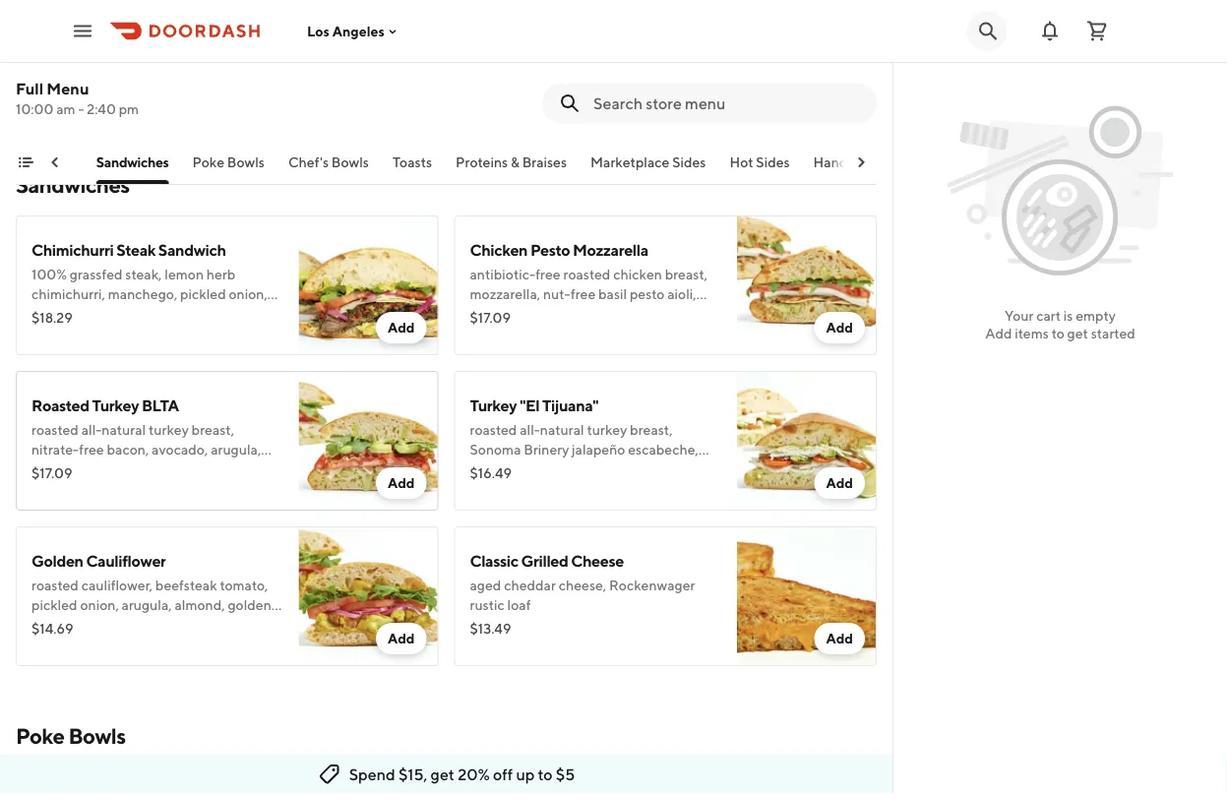 Task type: describe. For each thing, give the bounding box(es) containing it.
chicken
[[470, 241, 528, 259]]

pesto for chimichurri steak sandwich
[[63, 325, 98, 342]]

breast, for mozzarella
[[665, 266, 708, 282]]

ciabatta inside golden cauliflower roasted cauliflower, beefsteak tomato, pickled onion, arugula, almond, golden raisin, vegan curry aioli, rockenwagner ciabatta
[[31, 636, 83, 653]]

tomato, inside golden cauliflower roasted cauliflower, beefsteak tomato, pickled onion, arugula, almond, golden raisin, vegan curry aioli, rockenwagner ciabatta
[[220, 577, 268, 593]]

menu
[[47, 79, 89, 98]]

rustic
[[470, 597, 505, 613]]

chef's inside button
[[289, 154, 329, 170]]

chimichurri steak sandwich image
[[299, 216, 438, 355]]

chef's inside the house-made sauces we use on our sandwiches, chef's bowls and byo protein plates. served in 10oz takeout containers.
[[110, 58, 151, 74]]

house-
[[58, 38, 102, 54]]

nut- inside chicken pesto mozzarella antibiotic-free roasted chicken breast, mozzarella, nut-free basil pesto aioli, beefsteak tomato, arugula, rockenwagner ciabatta
[[543, 286, 571, 302]]

add for golden cauliflower
[[388, 630, 415, 647]]

golden cauliflower roasted cauliflower, beefsteak tomato, pickled onion, arugula, almond, golden raisin, vegan curry aioli, rockenwagner ciabatta
[[31, 552, 272, 653]]

lemon
[[165, 266, 204, 282]]

toasts
[[393, 154, 433, 170]]

los
[[307, 23, 330, 39]]

natural for blta
[[102, 422, 146, 438]]

cart
[[1037, 308, 1061, 324]]

bowls inside the house-made sauces we use on our sandwiches, chef's bowls and byo protein plates. served in 10oz takeout containers.
[[153, 58, 191, 74]]

cheddar
[[504, 577, 556, 593]]

arugula, inside "chimichurri steak sandwich 100% grassfed steak, lemon herb chimichurri, manchego, pickled onion, beefsteak tomato, arugula, nut-free basil pesto aioli, rockenwager ciabatta"
[[147, 306, 197, 322]]

$17.09 for roasted turkey blta
[[31, 465, 72, 481]]

aioli, inside "chimichurri steak sandwich 100% grassfed steak, lemon herb chimichurri, manchego, pickled onion, beefsteak tomato, arugula, nut-free basil pesto aioli, rockenwager ciabatta"
[[101, 325, 130, 342]]

free down pesto
[[536, 266, 561, 282]]

chef's bowls
[[289, 154, 369, 170]]

free down mozzarella
[[571, 286, 596, 302]]

onion, inside golden cauliflower roasted cauliflower, beefsteak tomato, pickled onion, arugula, almond, golden raisin, vegan curry aioli, rockenwagner ciabatta
[[80, 597, 119, 613]]

arugula, inside chicken pesto mozzarella antibiotic-free roasted chicken breast, mozzarella, nut-free basil pesto aioli, beefsteak tomato, arugula, rockenwagner ciabatta
[[585, 306, 636, 322]]

plates.
[[80, 77, 122, 93]]

ciabatta inside roasted turkey blta roasted all-natural turkey breast, nitrate-free bacon, avocado, arugula, beefsteak tomato, nut-free basil pesto aioli, rockenwagner ciabatta
[[160, 481, 211, 497]]

free left the bacon,
[[79, 441, 104, 458]]

free inside "chimichurri steak sandwich 100% grassfed steak, lemon herb chimichurri, manchego, pickled onion, beefsteak tomato, arugula, nut-free basil pesto aioli, rockenwager ciabatta"
[[228, 306, 253, 322]]

rockenwager inside "chimichurri steak sandwich 100% grassfed steak, lemon herb chimichurri, manchego, pickled onion, beefsteak tomato, arugula, nut-free basil pesto aioli, rockenwager ciabatta"
[[132, 325, 218, 342]]

los angeles
[[307, 23, 385, 39]]

turkey "el tijuana" image
[[737, 371, 877, 511]]

all- for "el
[[520, 422, 540, 438]]

aioli, inside turkey "el tijuana" roasted all-natural turkey breast, sonoma brinery jalapeño escabeche, jicama, cotija, avocado, green jalapeño aioli, rockenwagner ciabatta
[[470, 481, 499, 497]]

chimichurri,
[[31, 286, 105, 302]]

add for chicken pesto mozzarella
[[826, 319, 853, 336]]

bacon,
[[107, 441, 149, 458]]

mozzarella,
[[470, 286, 541, 302]]

beefsteak inside "chimichurri steak sandwich 100% grassfed steak, lemon herb chimichurri, manchego, pickled onion, beefsteak tomato, arugula, nut-free basil pesto aioli, rockenwager ciabatta"
[[31, 306, 93, 322]]

chicken pesto mozzarella image
[[737, 216, 877, 355]]

sandwiches,
[[31, 58, 107, 74]]

rockenwagner inside turkey "el tijuana" roasted all-natural turkey breast, sonoma brinery jalapeño escabeche, jicama, cotija, avocado, green jalapeño aioli, rockenwagner ciabatta
[[502, 481, 596, 497]]

spend $15, get 20% off up to $5
[[349, 765, 575, 784]]

beefsteak inside roasted turkey blta roasted all-natural turkey breast, nitrate-free bacon, avocado, arugula, beefsteak tomato, nut-free basil pesto aioli, rockenwagner ciabatta
[[31, 461, 93, 477]]

open menu image
[[71, 19, 94, 43]]

containers.
[[31, 97, 100, 113]]

$13.49
[[470, 621, 511, 637]]

roasted inside roasted turkey blta roasted all-natural turkey breast, nitrate-free bacon, avocado, arugula, beefsteak tomato, nut-free basil pesto aioli, rockenwagner ciabatta
[[31, 422, 79, 438]]

cauliflower,
[[81, 577, 153, 593]]

golden cauliflower image
[[299, 527, 438, 666]]

items
[[1015, 325, 1049, 342]]

spicy hawaiian ahi poke bowl image
[[737, 767, 877, 794]]

blta
[[142, 396, 179, 415]]

angeles
[[332, 23, 385, 39]]

aioli, inside golden cauliflower roasted cauliflower, beefsteak tomato, pickled onion, arugula, almond, golden raisin, vegan curry aioli, rockenwagner ciabatta
[[146, 617, 175, 633]]

avocado, inside roasted turkey blta roasted all-natural turkey breast, nitrate-free bacon, avocado, arugula, beefsteak tomato, nut-free basil pesto aioli, rockenwagner ciabatta
[[152, 441, 208, 458]]

vegan
[[70, 617, 108, 633]]

add for classic grilled cheese
[[826, 630, 853, 647]]

grilled
[[521, 552, 568, 570]]

classic grilled cheese image
[[737, 527, 877, 666]]

ahi tuna avocado poke bowl image
[[299, 767, 438, 794]]

$14.69
[[31, 621, 73, 637]]

basil for chimichurri steak sandwich
[[31, 325, 60, 342]]

ciabatta inside chicken pesto mozzarella antibiotic-free roasted chicken breast, mozzarella, nut-free basil pesto aioli, beefsteak tomato, arugula, rockenwagner ciabatta
[[567, 325, 618, 342]]

turkey "el tijuana" roasted all-natural turkey breast, sonoma brinery jalapeño escabeche, jicama, cotija, avocado, green jalapeño aioli, rockenwagner ciabatta
[[470, 396, 709, 497]]

add button for golden cauliflower
[[376, 623, 427, 654]]

full
[[16, 79, 43, 98]]

$18.29
[[31, 310, 73, 326]]

nut- for sandwich
[[200, 306, 228, 322]]

10 oz sauces image
[[299, 0, 438, 115]]

1 horizontal spatial jalapeño
[[655, 461, 709, 477]]

add button for chicken pesto mozzarella
[[814, 312, 865, 343]]

sides for marketplace sides
[[673, 154, 707, 170]]

add for turkey "el tijuana"
[[826, 475, 853, 491]]

empty
[[1076, 308, 1116, 324]]

mozzarella
[[573, 241, 648, 259]]

antibiotic-
[[470, 266, 536, 282]]

nut- for blta
[[147, 461, 175, 477]]

-
[[78, 101, 84, 117]]

marketplace sides button
[[591, 153, 707, 184]]

roasted inside turkey "el tijuana" roasted all-natural turkey breast, sonoma brinery jalapeño escabeche, jicama, cotija, avocado, green jalapeño aioli, rockenwagner ciabatta
[[470, 422, 517, 438]]

made
[[102, 38, 137, 54]]

rockenwagner inside chicken pesto mozzarella antibiotic-free roasted chicken breast, mozzarella, nut-free basil pesto aioli, beefsteak tomato, arugula, rockenwagner ciabatta
[[470, 325, 564, 342]]

classic grilled cheese aged cheddar cheese, rockenwager rustic loaf $13.49
[[470, 552, 695, 637]]

started
[[1091, 325, 1136, 342]]

roasted turkey blta image
[[299, 371, 438, 511]]

raisin,
[[31, 617, 68, 633]]

scroll menu navigation right image
[[853, 155, 869, 170]]

sonoma
[[470, 441, 521, 458]]

roasted inside golden cauliflower roasted cauliflower, beefsteak tomato, pickled onion, arugula, almond, golden raisin, vegan curry aioli, rockenwagner ciabatta
[[31, 577, 79, 593]]

beefsteak inside chicken pesto mozzarella antibiotic-free roasted chicken breast, mozzarella, nut-free basil pesto aioli, beefsteak tomato, arugula, rockenwagner ciabatta
[[470, 306, 532, 322]]

$5
[[556, 765, 575, 784]]

chimichurri steak sandwich 100% grassfed steak, lemon herb chimichurri, manchego, pickled onion, beefsteak tomato, arugula, nut-free basil pesto aioli, rockenwager ciabatta
[[31, 241, 272, 342]]

cheese,
[[559, 577, 606, 593]]

hot sides button
[[730, 153, 790, 184]]

handcrafted
[[814, 154, 893, 170]]

sauces
[[140, 38, 182, 54]]

tijuana"
[[542, 396, 599, 415]]

spend
[[349, 765, 395, 784]]

steak
[[116, 241, 156, 259]]

hot sides
[[730, 154, 790, 170]]

chef's bowls button
[[289, 153, 369, 184]]

chimichurri
[[31, 241, 114, 259]]

sauces
[[70, 12, 119, 31]]

1 vertical spatial sandwiches
[[16, 172, 130, 198]]

grassfed
[[70, 266, 123, 282]]

proteins
[[456, 154, 508, 170]]

10
[[31, 12, 48, 31]]

natural for tijuana"
[[540, 422, 584, 438]]

turkey inside roasted turkey blta roasted all-natural turkey breast, nitrate-free bacon, avocado, arugula, beefsteak tomato, nut-free basil pesto aioli, rockenwagner ciabatta
[[92, 396, 139, 415]]

proteins & braises
[[456, 154, 567, 170]]

add button for chimichurri steak sandwich
[[376, 312, 427, 343]]

avocado, inside turkey "el tijuana" roasted all-natural turkey breast, sonoma brinery jalapeño escabeche, jicama, cotija, avocado, green jalapeño aioli, rockenwagner ciabatta
[[557, 461, 613, 477]]

sandwich
[[158, 241, 226, 259]]

onion, inside "chimichurri steak sandwich 100% grassfed steak, lemon herb chimichurri, manchego, pickled onion, beefsteak tomato, arugula, nut-free basil pesto aioli, rockenwager ciabatta"
[[229, 286, 268, 302]]

poke bowls button
[[193, 153, 265, 184]]

poke inside button
[[193, 154, 225, 170]]

rockenwager inside classic grilled cheese aged cheddar cheese, rockenwager rustic loaf $13.49
[[609, 577, 695, 593]]

breast, for blta
[[192, 422, 234, 438]]

Item Search search field
[[593, 93, 861, 114]]

ciabatta inside turkey "el tijuana" roasted all-natural turkey breast, sonoma brinery jalapeño escabeche, jicama, cotija, avocado, green jalapeño aioli, rockenwagner ciabatta
[[599, 481, 650, 497]]

scroll menu navigation left image
[[47, 155, 63, 170]]

marketplace
[[591, 154, 670, 170]]

manchego,
[[108, 286, 177, 302]]

show menu categories image
[[18, 155, 33, 170]]

20%
[[458, 765, 490, 784]]

cauliflower
[[86, 552, 166, 570]]

chicken pesto mozzarella antibiotic-free roasted chicken breast, mozzarella, nut-free basil pesto aioli, beefsteak tomato, arugula, rockenwagner ciabatta
[[470, 241, 708, 342]]

jicama,
[[470, 461, 514, 477]]

herb
[[206, 266, 236, 282]]

your
[[1005, 308, 1034, 324]]

chicken
[[613, 266, 662, 282]]

byo
[[220, 58, 249, 74]]

100%
[[31, 266, 67, 282]]

los angeles button
[[307, 23, 400, 39]]

roasted
[[31, 396, 89, 415]]



Task type: locate. For each thing, give the bounding box(es) containing it.
1 vertical spatial basil
[[31, 325, 60, 342]]

1 horizontal spatial avocado,
[[557, 461, 613, 477]]

turkey down blta on the left of the page
[[149, 422, 189, 438]]

$17.09 down mozzarella,
[[470, 310, 511, 326]]

1 vertical spatial poke
[[16, 723, 64, 749]]

1 vertical spatial nut-
[[200, 306, 228, 322]]

0 items, open order cart image
[[1086, 19, 1109, 43]]

add for roasted turkey blta
[[388, 475, 415, 491]]

0 horizontal spatial natural
[[102, 422, 146, 438]]

sides left the hot
[[673, 154, 707, 170]]

roasted up sonoma
[[470, 422, 517, 438]]

all- for turkey
[[81, 422, 102, 438]]

rockenwagner down the bacon,
[[63, 481, 157, 497]]

0 vertical spatial avocado,
[[152, 441, 208, 458]]

0 vertical spatial nut-
[[543, 286, 571, 302]]

0 vertical spatial poke
[[193, 154, 225, 170]]

get right $15,
[[431, 765, 455, 784]]

ciabatta inside "chimichurri steak sandwich 100% grassfed steak, lemon herb chimichurri, manchego, pickled onion, beefsteak tomato, arugula, nut-free basil pesto aioli, rockenwager ciabatta"
[[221, 325, 272, 342]]

1 vertical spatial to
[[538, 765, 553, 784]]

avocado,
[[152, 441, 208, 458], [557, 461, 613, 477]]

1 vertical spatial jalapeño
[[655, 461, 709, 477]]

0 horizontal spatial jalapeño
[[572, 441, 625, 458]]

all- down roasted
[[81, 422, 102, 438]]

0 vertical spatial $17.09
[[470, 310, 511, 326]]

aioli,
[[668, 286, 697, 302], [101, 325, 130, 342], [31, 481, 61, 497], [470, 481, 499, 497], [146, 617, 175, 633]]

rockenwagner
[[470, 325, 564, 342], [63, 481, 157, 497], [502, 481, 596, 497], [178, 617, 272, 633]]

"el
[[520, 396, 540, 415]]

ciabatta down blta on the left of the page
[[160, 481, 211, 497]]

pm
[[119, 101, 139, 117]]

golden
[[228, 597, 271, 613]]

basil inside roasted turkey blta roasted all-natural turkey breast, nitrate-free bacon, avocado, arugula, beefsteak tomato, nut-free basil pesto aioli, rockenwagner ciabatta
[[202, 461, 231, 477]]

1 vertical spatial pesto
[[63, 325, 98, 342]]

0 horizontal spatial chef's
[[110, 58, 151, 74]]

up
[[516, 765, 535, 784]]

arugula, inside golden cauliflower roasted cauliflower, beefsteak tomato, pickled onion, arugula, almond, golden raisin, vegan curry aioli, rockenwagner ciabatta
[[122, 597, 172, 613]]

lemonades
[[896, 154, 969, 170]]

and
[[194, 58, 217, 74]]

basil for roasted turkey blta
[[202, 461, 231, 477]]

jalapeño up green
[[572, 441, 625, 458]]

use
[[206, 38, 227, 54]]

to for items
[[1052, 325, 1065, 342]]

1 horizontal spatial poke
[[193, 154, 225, 170]]

proteins & braises button
[[456, 153, 567, 184]]

takeout
[[219, 77, 268, 93]]

natural up the bacon,
[[102, 422, 146, 438]]

add button for turkey "el tijuana"
[[814, 467, 865, 499]]

1 sides from the left
[[673, 154, 707, 170]]

2 natural from the left
[[540, 422, 584, 438]]

1 natural from the left
[[102, 422, 146, 438]]

turkey down tijuana"
[[587, 422, 627, 438]]

0 vertical spatial poke bowls
[[193, 154, 265, 170]]

tomato,
[[96, 306, 144, 322], [534, 306, 583, 322], [96, 461, 144, 477], [220, 577, 268, 593]]

0 horizontal spatial all-
[[81, 422, 102, 438]]

pickled up raisin,
[[31, 597, 77, 613]]

rockenwager down manchego,
[[132, 325, 218, 342]]

avocado, down blta on the left of the page
[[152, 441, 208, 458]]

escabeche,
[[628, 441, 699, 458]]

2 vertical spatial nut-
[[147, 461, 175, 477]]

0 vertical spatial jalapeño
[[572, 441, 625, 458]]

sides right the hot
[[757, 154, 790, 170]]

add inside your cart is empty add items to get started
[[985, 325, 1012, 342]]

turkey for turkey "el tijuana"
[[587, 422, 627, 438]]

2 vertical spatial pesto
[[234, 461, 269, 477]]

1 vertical spatial get
[[431, 765, 455, 784]]

to
[[1052, 325, 1065, 342], [538, 765, 553, 784]]

ciabatta down green
[[599, 481, 650, 497]]

pickled down herb
[[180, 286, 226, 302]]

golden
[[31, 552, 83, 570]]

2 vertical spatial basil
[[202, 461, 231, 477]]

tomato, inside "chimichurri steak sandwich 100% grassfed steak, lemon herb chimichurri, manchego, pickled onion, beefsteak tomato, arugula, nut-free basil pesto aioli, rockenwager ciabatta"
[[96, 306, 144, 322]]

2 turkey from the left
[[470, 396, 517, 415]]

protein
[[31, 77, 78, 93]]

0 horizontal spatial rockenwager
[[132, 325, 218, 342]]

sides inside button
[[757, 154, 790, 170]]

1 vertical spatial $17.09
[[31, 465, 72, 481]]

$17.09 down 'nitrate-'
[[31, 465, 72, 481]]

0 horizontal spatial $17.09
[[31, 465, 72, 481]]

rockenwagner down cotija,
[[502, 481, 596, 497]]

almond,
[[175, 597, 225, 613]]

0 horizontal spatial pesto
[[63, 325, 98, 342]]

avocado, down brinery on the bottom left of the page
[[557, 461, 613, 477]]

0 vertical spatial onion,
[[229, 286, 268, 302]]

sides inside button
[[673, 154, 707, 170]]

free down herb
[[228, 306, 253, 322]]

in
[[172, 77, 184, 93]]

2 sides from the left
[[757, 154, 790, 170]]

beefsteak up almond,
[[155, 577, 217, 593]]

2 horizontal spatial pesto
[[630, 286, 665, 302]]

basil inside chicken pesto mozzarella antibiotic-free roasted chicken breast, mozzarella, nut-free basil pesto aioli, beefsteak tomato, arugula, rockenwagner ciabatta
[[598, 286, 627, 302]]

1 horizontal spatial rockenwager
[[609, 577, 695, 593]]

beefsteak down 'nitrate-'
[[31, 461, 93, 477]]

handcrafted lemonades
[[814, 154, 969, 170]]

onion, up vegan
[[80, 597, 119, 613]]

all- down ""el"
[[520, 422, 540, 438]]

0 horizontal spatial get
[[431, 765, 455, 784]]

10:00
[[16, 101, 54, 117]]

pickled inside golden cauliflower roasted cauliflower, beefsteak tomato, pickled onion, arugula, almond, golden raisin, vegan curry aioli, rockenwagner ciabatta
[[31, 597, 77, 613]]

tomato, up golden
[[220, 577, 268, 593]]

nut- down the bacon,
[[147, 461, 175, 477]]

ciabatta down herb
[[221, 325, 272, 342]]

breast, inside turkey "el tijuana" roasted all-natural turkey breast, sonoma brinery jalapeño escabeche, jicama, cotija, avocado, green jalapeño aioli, rockenwagner ciabatta
[[630, 422, 673, 438]]

0 vertical spatial basil
[[598, 286, 627, 302]]

1 horizontal spatial pickled
[[180, 286, 226, 302]]

tomato, inside chicken pesto mozzarella antibiotic-free roasted chicken breast, mozzarella, nut-free basil pesto aioli, beefsteak tomato, arugula, rockenwagner ciabatta
[[534, 306, 583, 322]]

to down cart
[[1052, 325, 1065, 342]]

2 horizontal spatial basil
[[598, 286, 627, 302]]

all- inside turkey "el tijuana" roasted all-natural turkey breast, sonoma brinery jalapeño escabeche, jicama, cotija, avocado, green jalapeño aioli, rockenwagner ciabatta
[[520, 422, 540, 438]]

ciabatta
[[221, 325, 272, 342], [567, 325, 618, 342], [160, 481, 211, 497], [599, 481, 650, 497], [31, 636, 83, 653]]

pickled inside "chimichurri steak sandwich 100% grassfed steak, lemon herb chimichurri, manchego, pickled onion, beefsteak tomato, arugula, nut-free basil pesto aioli, rockenwager ciabatta"
[[180, 286, 226, 302]]

to for up
[[538, 765, 553, 784]]

tomato, inside roasted turkey blta roasted all-natural turkey breast, nitrate-free bacon, avocado, arugula, beefsteak tomato, nut-free basil pesto aioli, rockenwagner ciabatta
[[96, 461, 144, 477]]

2 horizontal spatial nut-
[[543, 286, 571, 302]]

ciabatta down chicken
[[567, 325, 618, 342]]

jalapeño down escabeche,
[[655, 461, 709, 477]]

2 all- from the left
[[520, 422, 540, 438]]

rockenwagner down almond,
[[178, 617, 272, 633]]

1 horizontal spatial natural
[[540, 422, 584, 438]]

add for chimichurri steak sandwich
[[388, 319, 415, 336]]

handcrafted lemonades button
[[814, 153, 969, 184]]

add button for classic grilled cheese
[[814, 623, 865, 654]]

cotija,
[[516, 461, 554, 477]]

the
[[31, 38, 55, 54]]

0 horizontal spatial nut-
[[147, 461, 175, 477]]

ahi tuna avocado poke plate image
[[737, 0, 877, 115]]

free down blta on the left of the page
[[175, 461, 199, 477]]

1 vertical spatial poke bowls
[[16, 723, 126, 749]]

0 vertical spatial pickled
[[180, 286, 226, 302]]

pesto inside roasted turkey blta roasted all-natural turkey breast, nitrate-free bacon, avocado, arugula, beefsteak tomato, nut-free basil pesto aioli, rockenwagner ciabatta
[[234, 461, 269, 477]]

1 horizontal spatial $17.09
[[470, 310, 511, 326]]

0 vertical spatial rockenwager
[[132, 325, 218, 342]]

hot
[[730, 154, 754, 170]]

natural inside roasted turkey blta roasted all-natural turkey breast, nitrate-free bacon, avocado, arugula, beefsteak tomato, nut-free basil pesto aioli, rockenwagner ciabatta
[[102, 422, 146, 438]]

chef's right poke bowls button
[[289, 154, 329, 170]]

toasts button
[[393, 153, 433, 184]]

cheese
[[571, 552, 624, 570]]

0 horizontal spatial pickled
[[31, 597, 77, 613]]

0 horizontal spatial basil
[[31, 325, 60, 342]]

rockenwagner inside golden cauliflower roasted cauliflower, beefsteak tomato, pickled onion, arugula, almond, golden raisin, vegan curry aioli, rockenwagner ciabatta
[[178, 617, 272, 633]]

1 vertical spatial avocado,
[[557, 461, 613, 477]]

0 horizontal spatial poke bowls
[[16, 723, 126, 749]]

beefsteak
[[31, 306, 93, 322], [470, 306, 532, 322], [31, 461, 93, 477], [155, 577, 217, 593]]

sides for hot sides
[[757, 154, 790, 170]]

0 horizontal spatial sides
[[673, 154, 707, 170]]

roasted inside chicken pesto mozzarella antibiotic-free roasted chicken breast, mozzarella, nut-free basil pesto aioli, beefsteak tomato, arugula, rockenwagner ciabatta
[[563, 266, 611, 282]]

1 horizontal spatial onion,
[[229, 286, 268, 302]]

0 horizontal spatial turkey
[[92, 396, 139, 415]]

2 turkey from the left
[[587, 422, 627, 438]]

0 vertical spatial to
[[1052, 325, 1065, 342]]

1 horizontal spatial basil
[[202, 461, 231, 477]]

tomato, down mozzarella,
[[534, 306, 583, 322]]

tomato, down manchego,
[[96, 306, 144, 322]]

chef's
[[110, 58, 151, 74], [289, 154, 329, 170]]

breast, inside roasted turkey blta roasted all-natural turkey breast, nitrate-free bacon, avocado, arugula, beefsteak tomato, nut-free basil pesto aioli, rockenwagner ciabatta
[[192, 422, 234, 438]]

marketplace sides
[[591, 154, 707, 170]]

roasted down mozzarella
[[563, 266, 611, 282]]

1 vertical spatial pickled
[[31, 597, 77, 613]]

roasted up 'nitrate-'
[[31, 422, 79, 438]]

roasted down the golden
[[31, 577, 79, 593]]

pesto inside chicken pesto mozzarella antibiotic-free roasted chicken breast, mozzarella, nut-free basil pesto aioli, beefsteak tomato, arugula, rockenwagner ciabatta
[[630, 286, 665, 302]]

turkey inside turkey "el tijuana" roasted all-natural turkey breast, sonoma brinery jalapeño escabeche, jicama, cotija, avocado, green jalapeño aioli, rockenwagner ciabatta
[[470, 396, 517, 415]]

nut- inside roasted turkey blta roasted all-natural turkey breast, nitrate-free bacon, avocado, arugula, beefsteak tomato, nut-free basil pesto aioli, rockenwagner ciabatta
[[147, 461, 175, 477]]

0 horizontal spatial to
[[538, 765, 553, 784]]

pesto for roasted turkey blta
[[234, 461, 269, 477]]

1 horizontal spatial poke bowls
[[193, 154, 265, 170]]

1 horizontal spatial chef's
[[289, 154, 329, 170]]

onion, down herb
[[229, 286, 268, 302]]

rockenwager down cheese
[[609, 577, 695, 593]]

1 horizontal spatial turkey
[[587, 422, 627, 438]]

ciabatta down raisin,
[[31, 636, 83, 653]]

sandwiches down pm
[[97, 154, 169, 170]]

beefsteak down chimichurri,
[[31, 306, 93, 322]]

turkey inside turkey "el tijuana" roasted all-natural turkey breast, sonoma brinery jalapeño escabeche, jicama, cotija, avocado, green jalapeño aioli, rockenwagner ciabatta
[[587, 422, 627, 438]]

full menu 10:00 am - 2:40 pm
[[16, 79, 139, 117]]

1 horizontal spatial turkey
[[470, 396, 517, 415]]

&
[[511, 154, 520, 170]]

$17.09 for chicken pesto mozzarella
[[470, 310, 511, 326]]

natural up brinery on the bottom left of the page
[[540, 422, 584, 438]]

on
[[230, 38, 246, 54]]

get down is in the top right of the page
[[1067, 325, 1088, 342]]

0 vertical spatial chef's
[[110, 58, 151, 74]]

0 horizontal spatial onion,
[[80, 597, 119, 613]]

0 vertical spatial sandwiches
[[97, 154, 169, 170]]

turkey inside roasted turkey blta roasted all-natural turkey breast, nitrate-free bacon, avocado, arugula, beefsteak tomato, nut-free basil pesto aioli, rockenwagner ciabatta
[[149, 422, 189, 438]]

add button for roasted turkey blta
[[376, 467, 427, 499]]

aged
[[470, 577, 501, 593]]

nitrate-
[[31, 441, 79, 458]]

natural inside turkey "el tijuana" roasted all-natural turkey breast, sonoma brinery jalapeño escabeche, jicama, cotija, avocado, green jalapeño aioli, rockenwagner ciabatta
[[540, 422, 584, 438]]

aioli, inside roasted turkey blta roasted all-natural turkey breast, nitrate-free bacon, avocado, arugula, beefsteak tomato, nut-free basil pesto aioli, rockenwagner ciabatta
[[31, 481, 61, 497]]

turkey for roasted turkey blta
[[149, 422, 189, 438]]

$15,
[[398, 765, 428, 784]]

aioli, inside chicken pesto mozzarella antibiotic-free roasted chicken breast, mozzarella, nut-free basil pesto aioli, beefsteak tomato, arugula, rockenwagner ciabatta
[[668, 286, 697, 302]]

10oz
[[186, 77, 216, 93]]

1 vertical spatial chef's
[[289, 154, 329, 170]]

steak,
[[125, 266, 162, 282]]

rockenwagner down mozzarella,
[[470, 325, 564, 342]]

1 horizontal spatial sides
[[757, 154, 790, 170]]

pickled
[[180, 286, 226, 302], [31, 597, 77, 613]]

10 oz sauces
[[31, 12, 119, 31]]

1 turkey from the left
[[149, 422, 189, 438]]

1 vertical spatial onion,
[[80, 597, 119, 613]]

basil inside "chimichurri steak sandwich 100% grassfed steak, lemon herb chimichurri, manchego, pickled onion, beefsteak tomato, arugula, nut-free basil pesto aioli, rockenwager ciabatta"
[[31, 325, 60, 342]]

arugula, inside roasted turkey blta roasted all-natural turkey breast, nitrate-free bacon, avocado, arugula, beefsteak tomato, nut-free basil pesto aioli, rockenwagner ciabatta
[[211, 441, 261, 458]]

jalapeño
[[572, 441, 625, 458], [655, 461, 709, 477]]

1 horizontal spatial pesto
[[234, 461, 269, 477]]

0 vertical spatial pesto
[[630, 286, 665, 302]]

1 horizontal spatial to
[[1052, 325, 1065, 342]]

sides
[[673, 154, 707, 170], [757, 154, 790, 170]]

tomato, down the bacon,
[[96, 461, 144, 477]]

0 horizontal spatial poke
[[16, 723, 64, 749]]

nut- down herb
[[200, 306, 228, 322]]

notification bell image
[[1038, 19, 1062, 43]]

pesto
[[530, 241, 570, 259]]

roasted
[[563, 266, 611, 282], [31, 422, 79, 438], [470, 422, 517, 438], [31, 577, 79, 593]]

1 all- from the left
[[81, 422, 102, 438]]

turkey left blta on the left of the page
[[92, 396, 139, 415]]

pesto inside "chimichurri steak sandwich 100% grassfed steak, lemon herb chimichurri, manchego, pickled onion, beefsteak tomato, arugula, nut-free basil pesto aioli, rockenwager ciabatta"
[[63, 325, 98, 342]]

0 horizontal spatial turkey
[[149, 422, 189, 438]]

beefsteak inside golden cauliflower roasted cauliflower, beefsteak tomato, pickled onion, arugula, almond, golden raisin, vegan curry aioli, rockenwagner ciabatta
[[155, 577, 217, 593]]

rockenwager
[[132, 325, 218, 342], [609, 577, 695, 593]]

am
[[56, 101, 75, 117]]

$16.49
[[470, 465, 512, 481]]

0 vertical spatial get
[[1067, 325, 1088, 342]]

sandwiches down scroll menu navigation left icon
[[16, 172, 130, 198]]

nut- inside "chimichurri steak sandwich 100% grassfed steak, lemon herb chimichurri, manchego, pickled onion, beefsteak tomato, arugula, nut-free basil pesto aioli, rockenwager ciabatta"
[[200, 306, 228, 322]]

our
[[249, 38, 270, 54]]

1 horizontal spatial all-
[[520, 422, 540, 438]]

1 horizontal spatial get
[[1067, 325, 1088, 342]]

is
[[1064, 308, 1073, 324]]

loaf
[[507, 597, 531, 613]]

to inside your cart is empty add items to get started
[[1052, 325, 1065, 342]]

2:40
[[87, 101, 116, 117]]

0 horizontal spatial avocado,
[[152, 441, 208, 458]]

1 vertical spatial rockenwager
[[609, 577, 695, 593]]

nut- down pesto
[[543, 286, 571, 302]]

1 turkey from the left
[[92, 396, 139, 415]]

breast, inside chicken pesto mozzarella antibiotic-free roasted chicken breast, mozzarella, nut-free basil pesto aioli, beefsteak tomato, arugula, rockenwagner ciabatta
[[665, 266, 708, 282]]

chef's down made
[[110, 58, 151, 74]]

get
[[1067, 325, 1088, 342], [431, 765, 455, 784]]

to right up
[[538, 765, 553, 784]]

green
[[616, 461, 652, 477]]

all- inside roasted turkey blta roasted all-natural turkey breast, nitrate-free bacon, avocado, arugula, beefsteak tomato, nut-free basil pesto aioli, rockenwagner ciabatta
[[81, 422, 102, 438]]

classic
[[470, 552, 518, 570]]

basil
[[598, 286, 627, 302], [31, 325, 60, 342], [202, 461, 231, 477]]

curry
[[111, 617, 143, 633]]

turkey left ""el"
[[470, 396, 517, 415]]

1 horizontal spatial nut-
[[200, 306, 228, 322]]

breast, for tijuana"
[[630, 422, 673, 438]]

get inside your cart is empty add items to get started
[[1067, 325, 1088, 342]]

add button
[[814, 72, 865, 103], [376, 312, 427, 343], [814, 312, 865, 343], [376, 467, 427, 499], [814, 467, 865, 499], [376, 623, 427, 654], [814, 623, 865, 654]]

poke bowls
[[193, 154, 265, 170], [16, 723, 126, 749]]

breast,
[[665, 266, 708, 282], [192, 422, 234, 438], [630, 422, 673, 438]]

beefsteak down mozzarella,
[[470, 306, 532, 322]]

rockenwagner inside roasted turkey blta roasted all-natural turkey breast, nitrate-free bacon, avocado, arugula, beefsteak tomato, nut-free basil pesto aioli, rockenwagner ciabatta
[[63, 481, 157, 497]]



Task type: vqa. For each thing, say whether or not it's contained in the screenshot.


